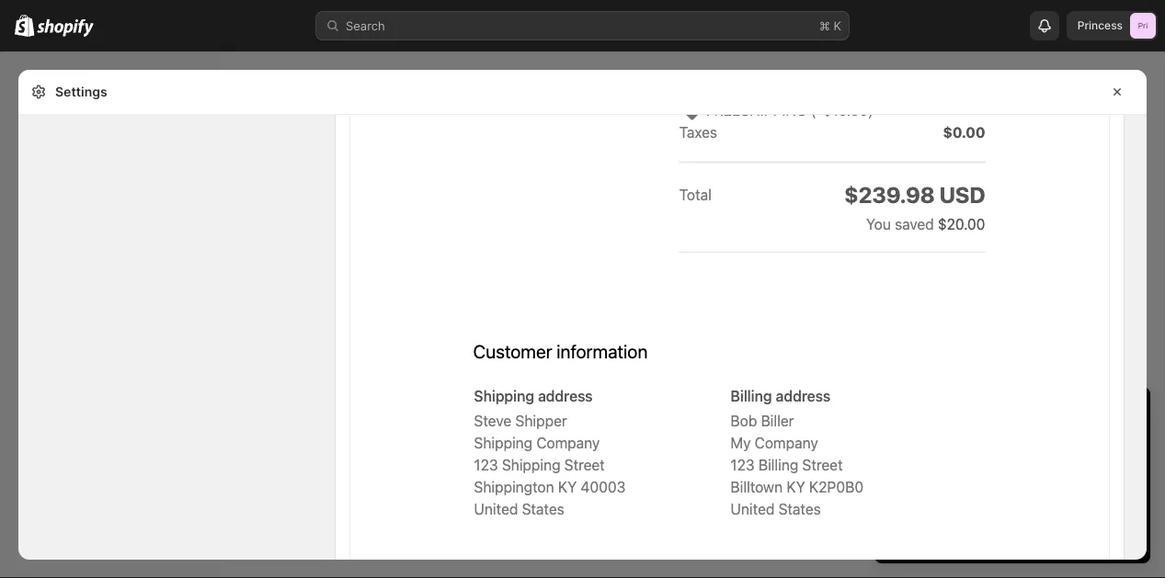 Task type: locate. For each thing, give the bounding box(es) containing it.
home
[[44, 72, 78, 86]]

search
[[346, 18, 385, 33]]

1 day left in your trial element
[[875, 435, 1151, 564]]

store
[[945, 492, 974, 506]]

home link
[[11, 66, 210, 92]]

princess
[[1078, 19, 1123, 32]]

shopify image
[[15, 14, 34, 37], [37, 19, 94, 37]]

customize
[[1041, 474, 1099, 488]]



Task type: vqa. For each thing, say whether or not it's contained in the screenshot.
YYYY-MM-DD text field
no



Task type: describe. For each thing, give the bounding box(es) containing it.
1 horizontal spatial shopify image
[[37, 19, 94, 37]]

to
[[1026, 474, 1038, 488]]

settings
[[55, 84, 107, 100]]

bonus
[[1027, 492, 1061, 506]]

your
[[1102, 474, 1127, 488]]

princess image
[[1130, 13, 1156, 39]]

k
[[834, 18, 842, 33]]

settings dialog
[[18, 70, 1147, 560]]

⌘ k
[[820, 18, 842, 33]]

0 horizontal spatial shopify image
[[15, 14, 34, 37]]

to customize your online store and add bonus features
[[908, 474, 1127, 506]]

features
[[1065, 492, 1111, 506]]

online
[[908, 492, 942, 506]]

⌘
[[820, 18, 830, 33]]

and
[[977, 492, 998, 506]]

add
[[1002, 492, 1023, 506]]



